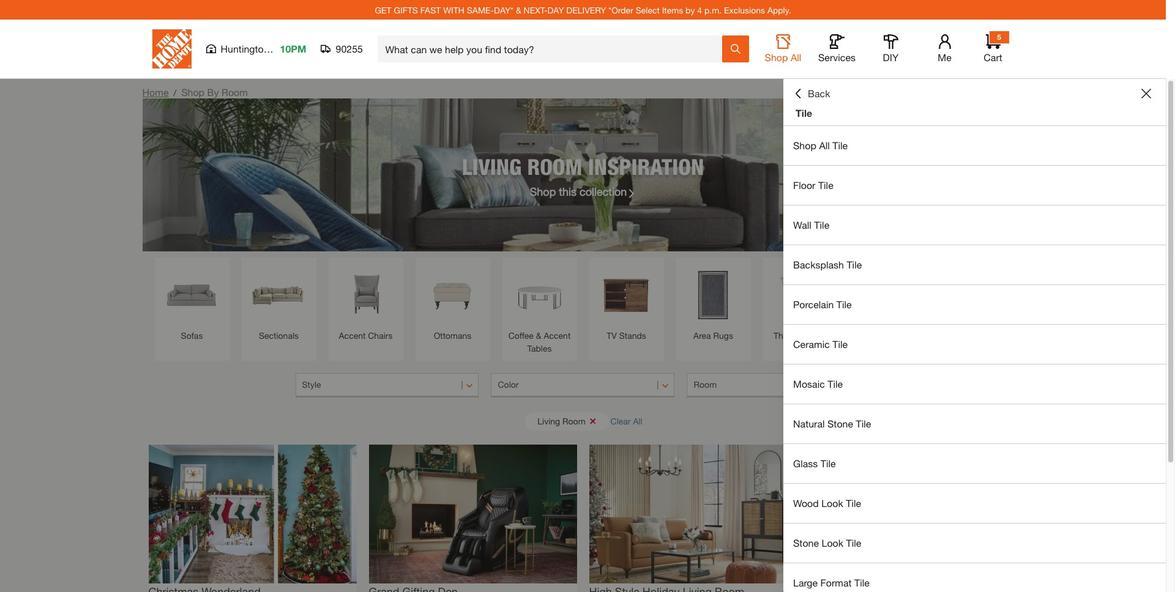 Task type: vqa. For each thing, say whether or not it's contained in the screenshot.
'It'
no



Task type: locate. For each thing, give the bounding box(es) containing it.
glass tile
[[793, 458, 836, 469]]

tables
[[527, 343, 552, 354]]

ottomans image
[[421, 264, 484, 326]]

2 accent from the left
[[544, 330, 571, 341]]

look
[[821, 498, 843, 509], [822, 537, 843, 549]]

shop inside menu
[[793, 140, 816, 151]]

curtains & drapes image
[[943, 264, 1005, 326]]

park
[[272, 43, 292, 54]]

& right day*
[[516, 5, 521, 15]]

1 vertical spatial &
[[536, 330, 541, 341]]

stone down wood on the bottom right of page
[[793, 537, 819, 549]]

1 horizontal spatial accent
[[544, 330, 571, 341]]

large format tile link
[[783, 564, 1166, 592]]

2 look from the top
[[822, 537, 843, 549]]

1 vertical spatial look
[[822, 537, 843, 549]]

inspiration
[[588, 153, 704, 180]]

shop for shop this collection
[[530, 185, 556, 198]]

tile right wall
[[814, 219, 829, 231]]

stone look tile
[[793, 537, 861, 549]]

1 horizontal spatial all
[[791, 51, 801, 63]]

natural
[[793, 418, 825, 430]]

1 look from the top
[[821, 498, 843, 509]]

glass tile link
[[783, 444, 1166, 483]]

0 vertical spatial all
[[791, 51, 801, 63]]

2 vertical spatial all
[[633, 416, 642, 426]]

stone right natural
[[827, 418, 853, 430]]

90255 button
[[321, 43, 363, 55]]

all up back button
[[791, 51, 801, 63]]

format
[[820, 577, 852, 589]]

coffee & accent tables
[[508, 330, 571, 354]]

0 horizontal spatial living
[[462, 153, 522, 180]]

coffee
[[508, 330, 534, 341]]

me button
[[925, 34, 964, 64]]

large format tile
[[793, 577, 870, 589]]

natural stone tile link
[[783, 405, 1166, 444]]

living inside button
[[537, 416, 560, 426]]

day
[[547, 5, 564, 15]]

0 vertical spatial living
[[462, 153, 522, 180]]

0 horizontal spatial accent
[[339, 330, 366, 341]]

wood
[[793, 498, 819, 509]]

1 accent from the left
[[339, 330, 366, 341]]

services
[[818, 51, 856, 63]]

porcelain tile link
[[783, 285, 1166, 324]]

by
[[685, 5, 695, 15]]

look for wood
[[821, 498, 843, 509]]

shop inside button
[[765, 51, 788, 63]]

all for shop all
[[791, 51, 801, 63]]

backsplash
[[793, 259, 844, 270]]

huntington park
[[221, 43, 292, 54]]

0 horizontal spatial all
[[633, 416, 642, 426]]

accent up 'tables'
[[544, 330, 571, 341]]

by
[[207, 86, 219, 98]]

5
[[997, 32, 1001, 42]]

look for stone
[[822, 537, 843, 549]]

tile
[[796, 107, 812, 119], [832, 140, 848, 151], [818, 179, 833, 191], [814, 219, 829, 231], [847, 259, 862, 270], [836, 299, 852, 310], [832, 338, 848, 350], [828, 378, 843, 390], [856, 418, 871, 430], [821, 458, 836, 469], [846, 498, 861, 509], [846, 537, 861, 549], [854, 577, 870, 589]]

apply.
[[767, 5, 791, 15]]

exclusions
[[724, 5, 765, 15]]

tv stands image
[[595, 264, 658, 326]]

chairs
[[368, 330, 393, 341]]

coffee & accent tables image
[[508, 264, 571, 326]]

clear all
[[611, 416, 642, 426]]

back
[[808, 88, 830, 99]]

floor
[[793, 179, 815, 191]]

all inside menu
[[819, 140, 830, 151]]

drawer close image
[[1141, 89, 1151, 99]]

1 vertical spatial all
[[819, 140, 830, 151]]

shop all tile link
[[783, 126, 1166, 165]]

wall
[[793, 219, 811, 231]]

tv
[[607, 330, 617, 341]]

living for living room
[[537, 416, 560, 426]]

stands
[[619, 330, 646, 341]]

all right clear
[[633, 416, 642, 426]]

accent inside coffee & accent tables
[[544, 330, 571, 341]]

& up 'tables'
[[536, 330, 541, 341]]

&
[[516, 5, 521, 15], [536, 330, 541, 341]]

home / shop by room
[[142, 86, 248, 98]]

0 vertical spatial look
[[821, 498, 843, 509]]

collection
[[580, 185, 627, 198]]

mosaic
[[793, 378, 825, 390]]

2 horizontal spatial all
[[819, 140, 830, 151]]

stretchy image image
[[148, 445, 356, 584], [369, 445, 577, 584], [589, 445, 797, 584], [809, 445, 1017, 584]]

1 vertical spatial living
[[537, 416, 560, 426]]

glass
[[793, 458, 818, 469]]

3 stretchy image image from the left
[[589, 445, 797, 584]]

backsplash tile link
[[783, 245, 1166, 285]]

ottomans
[[434, 330, 471, 341]]

shop down 'apply.' at the top right of page
[[765, 51, 788, 63]]

wall tile link
[[783, 206, 1166, 245]]

all up floor tile
[[819, 140, 830, 151]]

look up large format tile
[[822, 537, 843, 549]]

shop
[[765, 51, 788, 63], [181, 86, 204, 98], [793, 140, 816, 151], [530, 185, 556, 198]]

tile right wood on the bottom right of page
[[846, 498, 861, 509]]

clear all button
[[611, 410, 642, 433]]

rugs
[[713, 330, 733, 341]]

mosaic tile
[[793, 378, 843, 390]]

living
[[462, 153, 522, 180], [537, 416, 560, 426]]

accent chairs
[[339, 330, 393, 341]]

me
[[938, 51, 951, 63]]

room right by on the top
[[221, 86, 248, 98]]

throw pillows image
[[769, 264, 831, 326]]

sofas image
[[161, 264, 223, 326]]

0 vertical spatial stone
[[827, 418, 853, 430]]

gifts
[[394, 5, 418, 15]]

items
[[662, 5, 683, 15]]

fast
[[420, 5, 441, 15]]

backsplash tile
[[793, 259, 862, 270]]

diy
[[883, 51, 899, 63]]

1 vertical spatial stone
[[793, 537, 819, 549]]

select
[[636, 5, 660, 15]]

90255
[[336, 43, 363, 54]]

all
[[791, 51, 801, 63], [819, 140, 830, 151], [633, 416, 642, 426]]

tile right porcelain
[[836, 299, 852, 310]]

room button
[[687, 373, 871, 398]]

floor tile link
[[783, 166, 1166, 205]]

1 horizontal spatial living
[[537, 416, 560, 426]]

menu
[[783, 126, 1166, 592]]

coffee & accent tables link
[[508, 264, 571, 355]]

shop left this
[[530, 185, 556, 198]]

sofas
[[181, 330, 203, 341]]

p.m.
[[704, 5, 722, 15]]

1 stretchy image image from the left
[[148, 445, 356, 584]]

the home depot logo image
[[152, 29, 191, 69]]

stone
[[827, 418, 853, 430], [793, 537, 819, 549]]

accent left chairs
[[339, 330, 366, 341]]

home link
[[142, 86, 169, 98]]

shop up floor
[[793, 140, 816, 151]]

0 horizontal spatial &
[[516, 5, 521, 15]]

color button
[[491, 373, 675, 398]]

huntington
[[221, 43, 269, 54]]

1 horizontal spatial &
[[536, 330, 541, 341]]

this
[[559, 185, 576, 198]]

0 vertical spatial &
[[516, 5, 521, 15]]

look right wood on the bottom right of page
[[821, 498, 843, 509]]

room
[[221, 86, 248, 98], [527, 153, 582, 180], [694, 379, 717, 390], [562, 416, 585, 426]]



Task type: describe. For each thing, give the bounding box(es) containing it.
tv stands link
[[595, 264, 658, 342]]

accent chairs image
[[334, 264, 397, 326]]

diy button
[[871, 34, 910, 64]]

sectionals link
[[248, 264, 310, 342]]

room up this
[[527, 153, 582, 180]]

0 horizontal spatial stone
[[793, 537, 819, 549]]

tile right pillows
[[832, 338, 848, 350]]

color
[[498, 379, 519, 390]]

*order
[[609, 5, 633, 15]]

ceramic tile
[[793, 338, 848, 350]]

tile right floor
[[818, 179, 833, 191]]

floor tile
[[793, 179, 833, 191]]

get gifts fast with same-day* & next-day delivery *order select items by 4 p.m. exclusions apply.
[[375, 5, 791, 15]]

area rugs link
[[682, 264, 744, 342]]

sectionals image
[[248, 264, 310, 326]]

living room inspiration
[[462, 153, 704, 180]]

/
[[173, 88, 176, 98]]

style
[[302, 379, 321, 390]]

tile right format
[[854, 577, 870, 589]]

10pm
[[280, 43, 306, 54]]

back button
[[793, 88, 830, 100]]

cart 5
[[984, 32, 1002, 63]]

shop for shop all tile
[[793, 140, 816, 151]]

home
[[142, 86, 169, 98]]

stone look tile link
[[783, 524, 1166, 563]]

throw pillows
[[774, 330, 827, 341]]

natural stone tile
[[793, 418, 871, 430]]

next-
[[524, 5, 547, 15]]

delivery
[[566, 5, 606, 15]]

get
[[375, 5, 391, 15]]

1 horizontal spatial stone
[[827, 418, 853, 430]]

area rugs
[[693, 330, 733, 341]]

ottomans link
[[421, 264, 484, 342]]

shop all tile
[[793, 140, 848, 151]]

clear
[[611, 416, 631, 426]]

area
[[693, 330, 711, 341]]

living room
[[537, 416, 585, 426]]

all for shop all tile
[[819, 140, 830, 151]]

4 stretchy image image from the left
[[809, 445, 1017, 584]]

throw blankets image
[[856, 264, 918, 326]]

tile up format
[[846, 537, 861, 549]]

living for living room inspiration
[[462, 153, 522, 180]]

tile right glass
[[821, 458, 836, 469]]

2 stretchy image image from the left
[[369, 445, 577, 584]]

shop all
[[765, 51, 801, 63]]

shop all button
[[763, 34, 803, 64]]

day*
[[494, 5, 513, 15]]

sectionals
[[259, 330, 299, 341]]

room down the color button
[[562, 416, 585, 426]]

shop this collection link
[[530, 183, 636, 200]]

room down area
[[694, 379, 717, 390]]

wall tile
[[793, 219, 829, 231]]

ceramic
[[793, 338, 830, 350]]

tile down back button
[[796, 107, 812, 119]]

with
[[443, 5, 464, 15]]

mosaic tile link
[[783, 365, 1166, 404]]

large
[[793, 577, 818, 589]]

sofas link
[[161, 264, 223, 342]]

services button
[[817, 34, 856, 64]]

area rugs image
[[682, 264, 744, 326]]

wood look tile
[[793, 498, 861, 509]]

menu containing shop all tile
[[783, 126, 1166, 592]]

shop this collection
[[530, 185, 627, 198]]

porcelain tile
[[793, 299, 852, 310]]

porcelain
[[793, 299, 834, 310]]

tv stands
[[607, 330, 646, 341]]

same-
[[467, 5, 494, 15]]

accent chairs link
[[334, 264, 397, 342]]

shop right /
[[181, 86, 204, 98]]

all for clear all
[[633, 416, 642, 426]]

living room button
[[525, 412, 609, 431]]

tile right mosaic
[[828, 378, 843, 390]]

throw
[[774, 330, 797, 341]]

What can we help you find today? search field
[[385, 36, 721, 62]]

tile up floor tile
[[832, 140, 848, 151]]

tile right backsplash
[[847, 259, 862, 270]]

& inside coffee & accent tables
[[536, 330, 541, 341]]

pillows
[[800, 330, 827, 341]]

cart
[[984, 51, 1002, 63]]

tile right natural
[[856, 418, 871, 430]]

4
[[697, 5, 702, 15]]

shop for shop all
[[765, 51, 788, 63]]

feedback link image
[[1158, 207, 1175, 273]]

accent inside accent chairs link
[[339, 330, 366, 341]]



